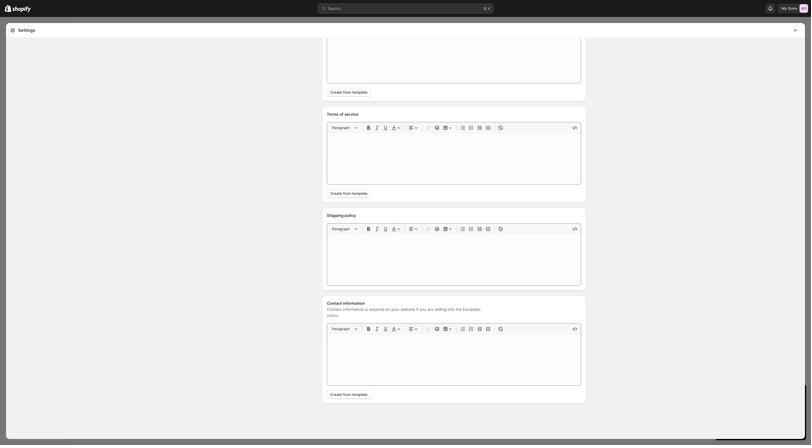 Task type: describe. For each thing, give the bounding box(es) containing it.
my
[[782, 6, 787, 11]]

⌘ k
[[484, 6, 491, 11]]

3 create from template from the top
[[331, 392, 368, 397]]

template for 1st the paragraph dropdown button from the bottom's "create from template" button
[[352, 392, 368, 397]]

0 vertical spatial information
[[343, 301, 365, 306]]

into
[[448, 307, 455, 312]]

template for 3rd the paragraph dropdown button from the bottom of the settings dialog "create from template" button
[[352, 191, 368, 196]]

the
[[456, 307, 462, 312]]

store
[[788, 6, 798, 11]]

of
[[340, 112, 344, 117]]

union.
[[327, 313, 339, 318]]

search
[[328, 6, 341, 11]]

are
[[428, 307, 434, 312]]

shopify image
[[5, 5, 11, 12]]

3 from from the top
[[343, 392, 351, 397]]

template for 3rd "create from template" button from the bottom of the settings dialog
[[352, 90, 368, 95]]

1 create from template from the top
[[331, 90, 368, 95]]

if
[[416, 307, 419, 312]]

my store image
[[800, 4, 808, 13]]

1 vertical spatial information
[[343, 307, 364, 312]]

policy
[[345, 213, 356, 218]]

1 from from the top
[[343, 90, 351, 95]]

settings dialog
[[6, 0, 805, 439]]

2 contact from the top
[[327, 307, 342, 312]]

1 create from the top
[[331, 90, 342, 95]]

terms of service
[[327, 112, 359, 117]]

3 create from the top
[[331, 392, 342, 397]]

is
[[365, 307, 368, 312]]



Task type: locate. For each thing, give the bounding box(es) containing it.
information left is
[[343, 307, 364, 312]]

create
[[331, 90, 342, 95], [331, 191, 342, 196], [331, 392, 342, 397]]

2 create from the top
[[331, 191, 342, 196]]

2 vertical spatial paragraph button
[[330, 325, 360, 333]]

on
[[386, 307, 390, 312]]

1 vertical spatial create
[[331, 191, 342, 196]]

2 template from the top
[[352, 191, 368, 196]]

0 vertical spatial create from template button
[[327, 88, 371, 97]]

2 create from template from the top
[[331, 191, 368, 196]]

1 vertical spatial from
[[343, 191, 351, 196]]

2 vertical spatial create from template
[[331, 392, 368, 397]]

from
[[343, 90, 351, 95], [343, 191, 351, 196], [343, 392, 351, 397]]

required
[[369, 307, 385, 312]]

0 vertical spatial paragraph button
[[330, 124, 360, 132]]

create from template button
[[327, 88, 371, 97], [327, 189, 371, 198], [327, 391, 371, 399]]

1 contact from the top
[[327, 301, 342, 306]]

2 vertical spatial create from template button
[[327, 391, 371, 399]]

template
[[352, 90, 368, 95], [352, 191, 368, 196], [352, 392, 368, 397]]

terms
[[327, 112, 339, 117]]

paragraph button down union. at the bottom
[[330, 325, 360, 333]]

0 vertical spatial create
[[331, 90, 342, 95]]

paragraph button down 'terms of service'
[[330, 124, 360, 132]]

service
[[345, 112, 359, 117]]

3 paragraph from the top
[[332, 327, 350, 331]]

dialog
[[808, 23, 812, 439]]

shipping
[[327, 213, 344, 218]]

create from template
[[331, 90, 368, 95], [331, 191, 368, 196], [331, 392, 368, 397]]

⌘
[[484, 6, 487, 11]]

paragraph down of
[[332, 125, 350, 130]]

my store
[[782, 6, 798, 11]]

shopify image
[[12, 6, 31, 12]]

2 paragraph from the top
[[332, 227, 350, 231]]

create from template button for 1st the paragraph dropdown button from the bottom
[[327, 391, 371, 399]]

0 vertical spatial paragraph
[[332, 125, 350, 130]]

0 vertical spatial template
[[352, 90, 368, 95]]

0 vertical spatial create from template
[[331, 90, 368, 95]]

k
[[488, 6, 491, 11]]

shipping policy
[[327, 213, 356, 218]]

paragraph
[[332, 125, 350, 130], [332, 227, 350, 231], [332, 327, 350, 331]]

1 vertical spatial create from template
[[331, 191, 368, 196]]

0 vertical spatial contact
[[327, 301, 342, 306]]

your
[[391, 307, 400, 312]]

2 from from the top
[[343, 191, 351, 196]]

contact
[[327, 301, 342, 306], [327, 307, 342, 312]]

1 vertical spatial paragraph
[[332, 227, 350, 231]]

1 vertical spatial create from template button
[[327, 189, 371, 198]]

1 vertical spatial template
[[352, 191, 368, 196]]

european
[[463, 307, 481, 312]]

2 vertical spatial from
[[343, 392, 351, 397]]

information up is
[[343, 301, 365, 306]]

settings
[[18, 28, 35, 33]]

1 day left in your trial element
[[716, 400, 807, 440]]

create from template button for 3rd the paragraph dropdown button from the bottom of the settings dialog
[[327, 189, 371, 198]]

3 create from template button from the top
[[327, 391, 371, 399]]

2 vertical spatial create
[[331, 392, 342, 397]]

1 template from the top
[[352, 90, 368, 95]]

you
[[420, 307, 427, 312]]

1 paragraph from the top
[[332, 125, 350, 130]]

website
[[401, 307, 415, 312]]

paragraph button down shipping policy
[[330, 225, 360, 233]]

3 template from the top
[[352, 392, 368, 397]]

1 create from template button from the top
[[327, 88, 371, 97]]

1 vertical spatial contact
[[327, 307, 342, 312]]

3 paragraph button from the top
[[330, 325, 360, 333]]

2 paragraph button from the top
[[330, 225, 360, 233]]

information
[[343, 301, 365, 306], [343, 307, 364, 312]]

0 vertical spatial from
[[343, 90, 351, 95]]

2 vertical spatial paragraph
[[332, 327, 350, 331]]

paragraph button
[[330, 124, 360, 132], [330, 225, 360, 233], [330, 325, 360, 333]]

selling
[[435, 307, 447, 312]]

2 create from template button from the top
[[327, 189, 371, 198]]

2 vertical spatial template
[[352, 392, 368, 397]]

paragraph down union. at the bottom
[[332, 327, 350, 331]]

paragraph down shipping policy
[[332, 227, 350, 231]]

1 paragraph button from the top
[[330, 124, 360, 132]]

1 vertical spatial paragraph button
[[330, 225, 360, 233]]

contact information contact information is required on your website if you are selling into the european union.
[[327, 301, 481, 318]]



Task type: vqa. For each thing, say whether or not it's contained in the screenshot.
tab list
no



